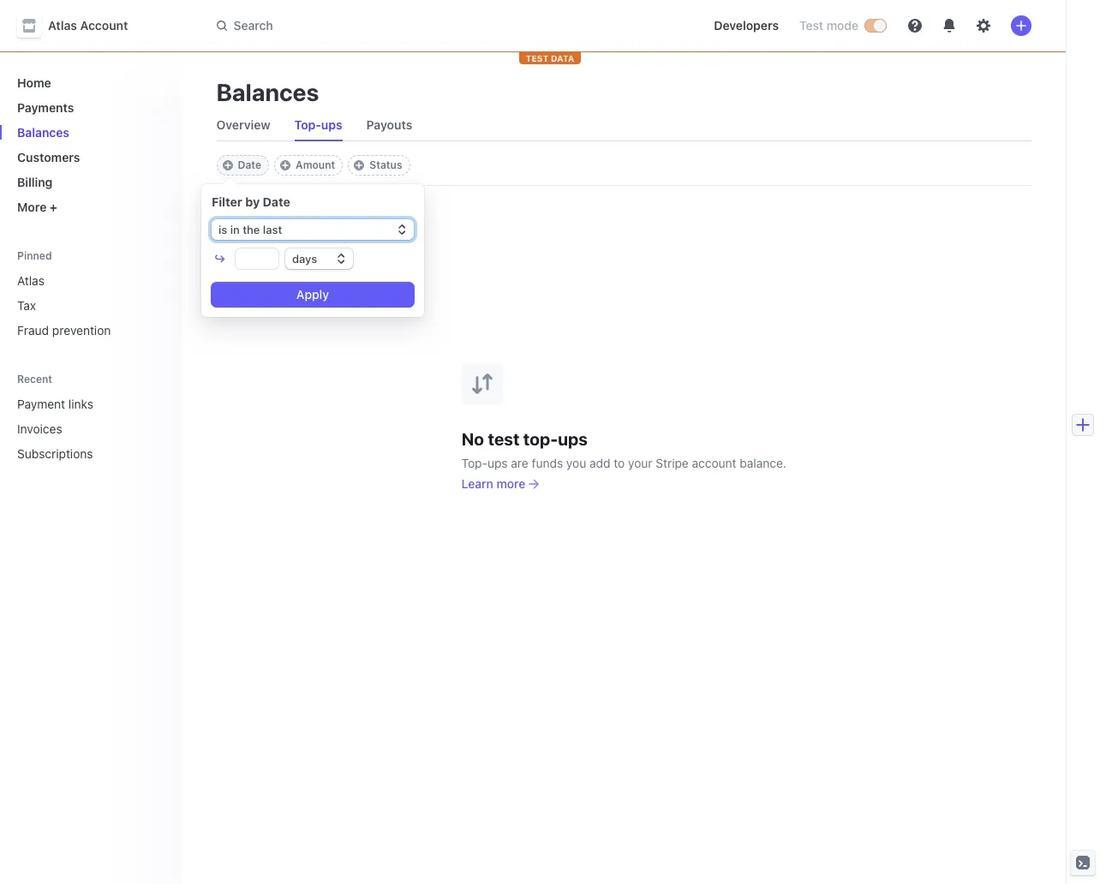 Task type: describe. For each thing, give the bounding box(es) containing it.
mode
[[827, 18, 859, 33]]

+
[[50, 200, 57, 214]]

more
[[497, 476, 526, 491]]

0 vertical spatial balances
[[216, 78, 319, 106]]

are
[[511, 455, 529, 470]]

test
[[526, 53, 549, 63]]

customers link
[[10, 143, 168, 171]]

home
[[17, 75, 51, 90]]

prevention
[[52, 323, 111, 338]]

home link
[[10, 69, 168, 97]]

balance.
[[740, 455, 787, 470]]

overview link
[[210, 113, 277, 137]]

you
[[566, 455, 586, 470]]

status
[[370, 159, 402, 171]]

learn more link
[[462, 475, 539, 492]]

filter
[[212, 195, 242, 209]]

top-
[[523, 429, 558, 449]]

links
[[68, 397, 93, 411]]

amount
[[296, 159, 335, 171]]

filter by date
[[212, 195, 290, 209]]

test
[[488, 429, 520, 449]]

recent element
[[0, 390, 182, 468]]

apply
[[296, 287, 329, 302]]

by
[[245, 195, 260, 209]]

billing link
[[10, 168, 168, 196]]

your
[[628, 455, 653, 470]]

recent
[[17, 373, 52, 386]]

help image
[[908, 19, 922, 33]]

test mode
[[800, 18, 859, 33]]

more +
[[17, 200, 57, 214]]

test
[[800, 18, 824, 33]]

payouts
[[366, 117, 412, 132]]

Search search field
[[206, 10, 687, 42]]

invoices link
[[10, 415, 144, 443]]

add date image
[[222, 160, 233, 171]]

tab list containing overview
[[210, 110, 1032, 141]]

subscriptions link
[[10, 440, 144, 468]]

payment links link
[[10, 390, 144, 418]]

balances inside core navigation links element
[[17, 125, 69, 140]]

pinned
[[17, 249, 52, 262]]

add
[[590, 455, 611, 470]]

fraud
[[17, 323, 49, 338]]

pinned navigation links element
[[10, 242, 172, 345]]

payouts link
[[360, 113, 419, 137]]

fraud prevention link
[[10, 316, 168, 345]]

search
[[234, 18, 273, 33]]

overview
[[216, 117, 270, 132]]

apply button
[[212, 283, 414, 307]]

add amount image
[[280, 160, 291, 171]]

top- for top-ups are funds you add to your stripe account balance.
[[462, 455, 488, 470]]

atlas for atlas
[[17, 273, 45, 288]]

learn
[[462, 476, 494, 491]]

payments
[[17, 100, 74, 115]]

tax
[[17, 298, 36, 313]]

pinned element
[[10, 267, 168, 345]]



Task type: locate. For each thing, give the bounding box(es) containing it.
fraud prevention
[[17, 323, 111, 338]]

atlas account
[[48, 18, 128, 33]]

ups up the 'learn more'
[[488, 455, 508, 470]]

notifications image
[[943, 19, 956, 33]]

1 horizontal spatial ups
[[488, 455, 508, 470]]

atlas left account
[[48, 18, 77, 33]]

subscriptions
[[17, 446, 93, 461]]

funds
[[532, 455, 563, 470]]

top- for top-ups
[[294, 117, 321, 132]]

0 horizontal spatial atlas
[[17, 273, 45, 288]]

balances
[[216, 78, 319, 106], [17, 125, 69, 140]]

settings image
[[977, 19, 991, 33]]

account
[[80, 18, 128, 33]]

account
[[692, 455, 737, 470]]

ups up you
[[558, 429, 588, 449]]

billing
[[17, 175, 53, 189]]

atlas inside pinned 'element'
[[17, 273, 45, 288]]

1 vertical spatial atlas
[[17, 273, 45, 288]]

1 vertical spatial top-
[[462, 455, 488, 470]]

1 horizontal spatial atlas
[[48, 18, 77, 33]]

1 horizontal spatial balances
[[216, 78, 319, 106]]

atlas link
[[10, 267, 168, 295]]

ups for top-ups
[[321, 117, 342, 132]]

no
[[462, 429, 484, 449]]

atlas down pinned
[[17, 273, 45, 288]]

2 horizontal spatial ups
[[558, 429, 588, 449]]

developers link
[[707, 12, 786, 39]]

tab list
[[210, 110, 1032, 141]]

date inside toolbar
[[238, 159, 261, 171]]

0 vertical spatial ups
[[321, 117, 342, 132]]

ups for top-ups are funds you add to your stripe account balance.
[[488, 455, 508, 470]]

balances link
[[10, 118, 168, 147]]

balances down payments
[[17, 125, 69, 140]]

top-ups are funds you add to your stripe account balance.
[[462, 455, 787, 470]]

0 horizontal spatial date
[[238, 159, 261, 171]]

1 horizontal spatial date
[[263, 195, 290, 209]]

0 vertical spatial top-
[[294, 117, 321, 132]]

to
[[614, 455, 625, 470]]

top- up the amount
[[294, 117, 321, 132]]

0 vertical spatial date
[[238, 159, 261, 171]]

date right add date image
[[238, 159, 261, 171]]

top-ups
[[294, 117, 342, 132]]

ups up the amount
[[321, 117, 342, 132]]

atlas inside button
[[48, 18, 77, 33]]

top-
[[294, 117, 321, 132], [462, 455, 488, 470]]

top-ups link
[[288, 113, 349, 137]]

stripe
[[656, 455, 689, 470]]

learn more
[[462, 476, 526, 491]]

0 horizontal spatial top-
[[294, 117, 321, 132]]

date right by
[[263, 195, 290, 209]]

1 vertical spatial ups
[[558, 429, 588, 449]]

0 horizontal spatial balances
[[17, 125, 69, 140]]

1 vertical spatial date
[[263, 195, 290, 209]]

atlas
[[48, 18, 77, 33], [17, 273, 45, 288]]

test data
[[526, 53, 574, 63]]

date
[[238, 159, 261, 171], [263, 195, 290, 209]]

tax link
[[10, 291, 168, 320]]

customers
[[17, 150, 80, 165]]

0 horizontal spatial ups
[[321, 117, 342, 132]]

2 vertical spatial ups
[[488, 455, 508, 470]]

ups
[[321, 117, 342, 132], [558, 429, 588, 449], [488, 455, 508, 470]]

add status image
[[354, 160, 364, 171]]

no test top-ups
[[462, 429, 588, 449]]

1 vertical spatial balances
[[17, 125, 69, 140]]

atlas for atlas account
[[48, 18, 77, 33]]

toolbar containing date
[[216, 155, 410, 176]]

toolbar
[[216, 155, 410, 176]]

None number field
[[236, 249, 279, 269]]

invoices
[[17, 422, 62, 436]]

payments link
[[10, 93, 168, 122]]

more
[[17, 200, 47, 214]]

balances up overview
[[216, 78, 319, 106]]

core navigation links element
[[10, 69, 168, 221]]

Search text field
[[206, 10, 687, 42]]

0 vertical spatial atlas
[[48, 18, 77, 33]]

1 horizontal spatial top-
[[462, 455, 488, 470]]

developers
[[714, 18, 779, 33]]

top- up learn
[[462, 455, 488, 470]]

payment links
[[17, 397, 93, 411]]

atlas account button
[[17, 14, 145, 38]]

data
[[551, 53, 574, 63]]

payment
[[17, 397, 65, 411]]

recent navigation links element
[[0, 365, 182, 468]]



Task type: vqa. For each thing, say whether or not it's contained in the screenshot.
the middle the ups
yes



